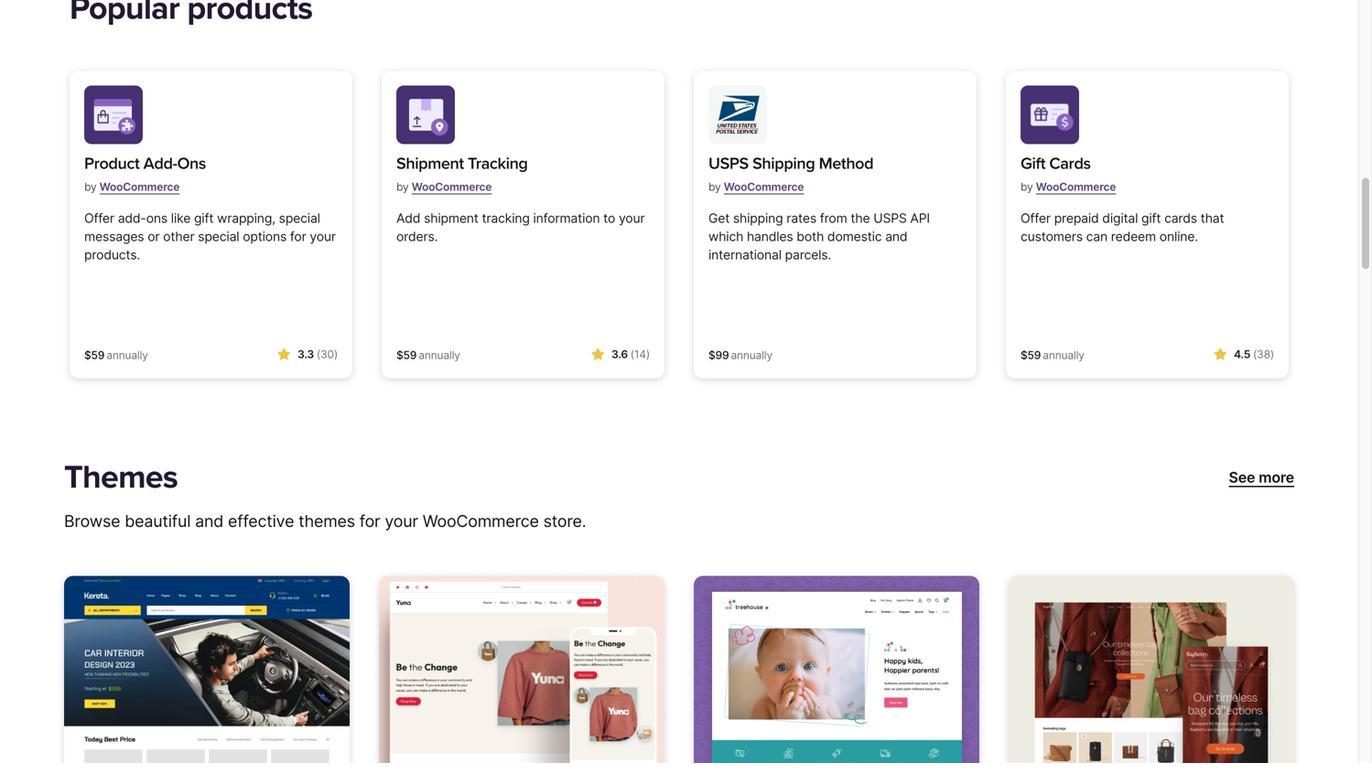 Task type: vqa. For each thing, say whether or not it's contained in the screenshot.


Task type: locate. For each thing, give the bounding box(es) containing it.
gift up redeem
[[1142, 210, 1161, 226]]

for right options in the top of the page
[[290, 229, 306, 244]]

your right to
[[619, 210, 645, 226]]

browse beautiful and effective themes for your woocommerce store.
[[64, 511, 586, 532]]

woocommerce
[[100, 180, 180, 193], [412, 180, 492, 193], [724, 180, 804, 193], [1036, 180, 1116, 193], [423, 511, 539, 532]]

38
[[1257, 348, 1271, 361]]

gift
[[194, 210, 214, 226], [1142, 210, 1161, 226]]

4 woocommerce link from the left
[[1036, 173, 1116, 201]]

3 $59 from the left
[[1021, 349, 1041, 362]]

annually
[[106, 349, 148, 362], [419, 349, 460, 362], [731, 349, 773, 362], [1043, 349, 1085, 362]]

0 horizontal spatial and
[[195, 511, 224, 532]]

by inside gift cards by woocommerce
[[1021, 180, 1033, 193]]

0 horizontal spatial $59 annually
[[84, 349, 148, 362]]

offer
[[84, 210, 114, 226], [1021, 210, 1051, 226]]

to
[[604, 210, 615, 226]]

$59 for gift cards
[[1021, 349, 1041, 362]]

)
[[334, 348, 338, 361], [646, 348, 650, 361], [1271, 348, 1275, 361]]

that
[[1201, 210, 1225, 226]]

by inside shipment tracking by woocommerce
[[396, 180, 409, 193]]

1 horizontal spatial )
[[646, 348, 650, 361]]

usps
[[709, 154, 749, 173], [874, 210, 907, 226]]

offer inside offer add-ons like gift wrapping, special messages or other special options for your products.
[[84, 210, 114, 226]]

get
[[709, 210, 730, 226]]

1 ) from the left
[[334, 348, 338, 361]]

3 woocommerce link from the left
[[724, 173, 804, 201]]

shipping
[[733, 210, 783, 226]]

woocommerce inside product add-ons by woocommerce
[[100, 180, 180, 193]]

3 ( from the left
[[1253, 348, 1257, 361]]

3.6
[[612, 348, 628, 361]]

14
[[634, 348, 646, 361]]

your right 'themes' at bottom left
[[385, 511, 418, 532]]

shipment
[[424, 210, 479, 226]]

offer prepaid digital gift cards that customers can redeem online.
[[1021, 210, 1225, 244]]

special up options in the top of the page
[[279, 210, 320, 226]]

( for gift cards
[[1253, 348, 1257, 361]]

woocommerce left store.
[[423, 511, 539, 532]]

more
[[1259, 469, 1295, 487]]

1 horizontal spatial for
[[360, 511, 380, 532]]

parcels.
[[785, 247, 831, 263]]

woocommerce down product add-ons link
[[100, 180, 180, 193]]

woocommerce link for add-
[[100, 173, 180, 201]]

from
[[820, 210, 847, 226]]

by down product
[[84, 180, 97, 193]]

offer up customers
[[1021, 210, 1051, 226]]

4 annually from the left
[[1043, 349, 1085, 362]]

1 vertical spatial your
[[310, 229, 336, 244]]

3 $59 annually from the left
[[1021, 349, 1085, 362]]

0 horizontal spatial offer
[[84, 210, 114, 226]]

1 horizontal spatial (
[[631, 348, 634, 361]]

1 horizontal spatial offer
[[1021, 210, 1051, 226]]

$99
[[709, 349, 729, 362]]

woocommerce down the cards
[[1036, 180, 1116, 193]]

$59 annually for product
[[84, 349, 148, 362]]

1 ( from the left
[[317, 348, 320, 361]]

special
[[279, 210, 320, 226], [198, 229, 239, 244]]

and inside get shipping rates from the usps api which handles both domestic and international parcels.
[[886, 229, 908, 244]]

2 horizontal spatial your
[[619, 210, 645, 226]]

2 ( from the left
[[631, 348, 634, 361]]

1 horizontal spatial and
[[886, 229, 908, 244]]

by
[[84, 180, 97, 193], [396, 180, 409, 193], [709, 180, 721, 193], [1021, 180, 1033, 193]]

by down gift
[[1021, 180, 1033, 193]]

( right 3.3
[[317, 348, 320, 361]]

3 by from the left
[[709, 180, 721, 193]]

usps right the
[[874, 210, 907, 226]]

shipment tracking link
[[396, 151, 528, 176]]

1 horizontal spatial $59 annually
[[396, 349, 460, 362]]

1 vertical spatial for
[[360, 511, 380, 532]]

0 vertical spatial usps
[[709, 154, 749, 173]]

wrapping,
[[217, 210, 276, 226]]

) right 3.3
[[334, 348, 338, 361]]

1 gift from the left
[[194, 210, 214, 226]]

or
[[148, 229, 160, 244]]

product add-ons link
[[84, 151, 206, 176]]

product add-ons by woocommerce
[[84, 154, 206, 193]]

2 annually from the left
[[419, 349, 460, 362]]

0 horizontal spatial special
[[198, 229, 239, 244]]

0 horizontal spatial $59
[[84, 349, 105, 362]]

woocommerce down the shipment tracking link
[[412, 180, 492, 193]]

1 woocommerce link from the left
[[100, 173, 180, 201]]

by inside product add-ons by woocommerce
[[84, 180, 97, 193]]

woocommerce link up add-
[[100, 173, 180, 201]]

0 vertical spatial for
[[290, 229, 306, 244]]

for right 'themes' at bottom left
[[360, 511, 380, 532]]

0 horizontal spatial )
[[334, 348, 338, 361]]

by up 'add'
[[396, 180, 409, 193]]

see
[[1229, 469, 1256, 487]]

2 horizontal spatial $59
[[1021, 349, 1041, 362]]

2 by from the left
[[396, 180, 409, 193]]

2 horizontal spatial (
[[1253, 348, 1257, 361]]

( for product add-ons
[[317, 348, 320, 361]]

0 horizontal spatial usps
[[709, 154, 749, 173]]

2 gift from the left
[[1142, 210, 1161, 226]]

$59 annually
[[84, 349, 148, 362], [396, 349, 460, 362], [1021, 349, 1085, 362]]

tracking
[[468, 154, 528, 173]]

1 vertical spatial usps
[[874, 210, 907, 226]]

1 horizontal spatial $59
[[396, 349, 417, 362]]

and right beautiful
[[195, 511, 224, 532]]

annually for shipment
[[419, 349, 460, 362]]

) right 3.6
[[646, 348, 650, 361]]

can
[[1087, 229, 1108, 244]]

$59 for shipment tracking
[[396, 349, 417, 362]]

tracking
[[482, 210, 530, 226]]

3.3
[[298, 348, 314, 361]]

annually for product
[[106, 349, 148, 362]]

1 by from the left
[[84, 180, 97, 193]]

your
[[619, 210, 645, 226], [310, 229, 336, 244], [385, 511, 418, 532]]

4.5 ( 38 )
[[1234, 348, 1275, 361]]

1 horizontal spatial special
[[279, 210, 320, 226]]

0 horizontal spatial gift
[[194, 210, 214, 226]]

usps left shipping
[[709, 154, 749, 173]]

0 horizontal spatial (
[[317, 348, 320, 361]]

gift
[[1021, 154, 1046, 173]]

your right options in the top of the page
[[310, 229, 336, 244]]

for inside offer add-ons like gift wrapping, special messages or other special options for your products.
[[290, 229, 306, 244]]

) right 4.5
[[1271, 348, 1275, 361]]

ons
[[177, 154, 206, 173]]

$59 annually for shipment
[[396, 349, 460, 362]]

international
[[709, 247, 782, 263]]

( right 4.5
[[1253, 348, 1257, 361]]

gift inside offer add-ons like gift wrapping, special messages or other special options for your products.
[[194, 210, 214, 226]]

woocommerce link up shipping
[[724, 173, 804, 201]]

by inside usps shipping method by woocommerce
[[709, 180, 721, 193]]

for
[[290, 229, 306, 244], [360, 511, 380, 532]]

2 horizontal spatial )
[[1271, 348, 1275, 361]]

0 vertical spatial special
[[279, 210, 320, 226]]

cards
[[1050, 154, 1091, 173]]

gift right like
[[194, 210, 214, 226]]

offer up messages
[[84, 210, 114, 226]]

$59
[[84, 349, 105, 362], [396, 349, 417, 362], [1021, 349, 1041, 362]]

2 $59 annually from the left
[[396, 349, 460, 362]]

0 vertical spatial your
[[619, 210, 645, 226]]

2 woocommerce link from the left
[[412, 173, 492, 201]]

1 horizontal spatial gift
[[1142, 210, 1161, 226]]

0 horizontal spatial your
[[310, 229, 336, 244]]

woocommerce inside gift cards by woocommerce
[[1036, 180, 1116, 193]]

see more
[[1229, 469, 1295, 487]]

1 $59 from the left
[[84, 349, 105, 362]]

which
[[709, 229, 744, 244]]

2 offer from the left
[[1021, 210, 1051, 226]]

$59 for product add-ons
[[84, 349, 105, 362]]

4 by from the left
[[1021, 180, 1033, 193]]

themes
[[299, 511, 355, 532]]

1 annually from the left
[[106, 349, 148, 362]]

1 $59 annually from the left
[[84, 349, 148, 362]]

other
[[163, 229, 195, 244]]

) for product add-ons
[[334, 348, 338, 361]]

and right domestic
[[886, 229, 908, 244]]

3.3 ( 30 )
[[298, 348, 338, 361]]

( for shipment tracking
[[631, 348, 634, 361]]

woocommerce link up prepaid
[[1036, 173, 1116, 201]]

gift inside offer prepaid digital gift cards that customers can redeem online.
[[1142, 210, 1161, 226]]

1 horizontal spatial usps
[[874, 210, 907, 226]]

2 $59 from the left
[[396, 349, 417, 362]]

by up "get"
[[709, 180, 721, 193]]

( right 3.6
[[631, 348, 634, 361]]

effective
[[228, 511, 294, 532]]

1 horizontal spatial your
[[385, 511, 418, 532]]

3 annually from the left
[[731, 349, 773, 362]]

0 horizontal spatial for
[[290, 229, 306, 244]]

options
[[243, 229, 287, 244]]

and
[[886, 229, 908, 244], [195, 511, 224, 532]]

3 ) from the left
[[1271, 348, 1275, 361]]

customers
[[1021, 229, 1083, 244]]

woocommerce link
[[100, 173, 180, 201], [412, 173, 492, 201], [724, 173, 804, 201], [1036, 173, 1116, 201]]

woocommerce down shipping
[[724, 180, 804, 193]]

1 offer from the left
[[84, 210, 114, 226]]

offer inside offer prepaid digital gift cards that customers can redeem online.
[[1021, 210, 1051, 226]]

special down wrapping,
[[198, 229, 239, 244]]

0 vertical spatial and
[[886, 229, 908, 244]]

2 horizontal spatial $59 annually
[[1021, 349, 1085, 362]]

2 ) from the left
[[646, 348, 650, 361]]

(
[[317, 348, 320, 361], [631, 348, 634, 361], [1253, 348, 1257, 361]]

woocommerce link up shipment
[[412, 173, 492, 201]]

usps shipping method by woocommerce
[[709, 154, 874, 193]]



Task type: describe. For each thing, give the bounding box(es) containing it.
handles
[[747, 229, 793, 244]]

offer for product
[[84, 210, 114, 226]]

see more link
[[1229, 467, 1295, 489]]

30
[[320, 348, 334, 361]]

your inside offer add-ons like gift wrapping, special messages or other special options for your products.
[[310, 229, 336, 244]]

api
[[910, 210, 930, 226]]

like
[[171, 210, 191, 226]]

woocommerce link for shipping
[[724, 173, 804, 201]]

usps inside usps shipping method by woocommerce
[[709, 154, 749, 173]]

woocommerce inside shipment tracking by woocommerce
[[412, 180, 492, 193]]

shipping
[[753, 154, 815, 173]]

prepaid
[[1054, 210, 1099, 226]]

add
[[396, 210, 421, 226]]

ons
[[146, 210, 168, 226]]

3.6 ( 14 )
[[612, 348, 650, 361]]

1 vertical spatial special
[[198, 229, 239, 244]]

annually for gift
[[1043, 349, 1085, 362]]

both
[[797, 229, 824, 244]]

your inside add shipment tracking information to your orders.
[[619, 210, 645, 226]]

offer add-ons like gift wrapping, special messages or other special options for your products.
[[84, 210, 336, 263]]

shipment tracking by woocommerce
[[396, 154, 528, 193]]

1 vertical spatial and
[[195, 511, 224, 532]]

orders.
[[396, 229, 438, 244]]

beautiful
[[125, 511, 191, 532]]

usps inside get shipping rates from the usps api which handles both domestic and international parcels.
[[874, 210, 907, 226]]

domestic
[[828, 229, 882, 244]]

add shipment tracking information to your orders.
[[396, 210, 645, 244]]

add-
[[118, 210, 146, 226]]

online.
[[1160, 229, 1198, 244]]

rates
[[787, 210, 817, 226]]

get shipping rates from the usps api which handles both domestic and international parcels.
[[709, 210, 930, 263]]

woocommerce link for tracking
[[412, 173, 492, 201]]

$59 annually for gift
[[1021, 349, 1085, 362]]

product
[[84, 154, 139, 173]]

themes
[[64, 458, 178, 497]]

cards
[[1165, 210, 1197, 226]]

) for gift cards
[[1271, 348, 1275, 361]]

redeem
[[1111, 229, 1156, 244]]

shipment
[[396, 154, 464, 173]]

woocommerce link for cards
[[1036, 173, 1116, 201]]

) for shipment tracking
[[646, 348, 650, 361]]

products.
[[84, 247, 140, 263]]

gift cards by woocommerce
[[1021, 154, 1116, 193]]

store.
[[543, 511, 586, 532]]

2 vertical spatial your
[[385, 511, 418, 532]]

add-
[[143, 154, 177, 173]]

offer for gift
[[1021, 210, 1051, 226]]

$99 annually
[[709, 349, 773, 362]]

digital
[[1103, 210, 1138, 226]]

gift cards link
[[1021, 151, 1116, 176]]

4.5
[[1234, 348, 1251, 361]]

usps shipping method link
[[709, 151, 874, 176]]

messages
[[84, 229, 144, 244]]

the
[[851, 210, 870, 226]]

browse
[[64, 511, 120, 532]]

information
[[533, 210, 600, 226]]

method
[[819, 154, 874, 173]]

woocommerce inside usps shipping method by woocommerce
[[724, 180, 804, 193]]



